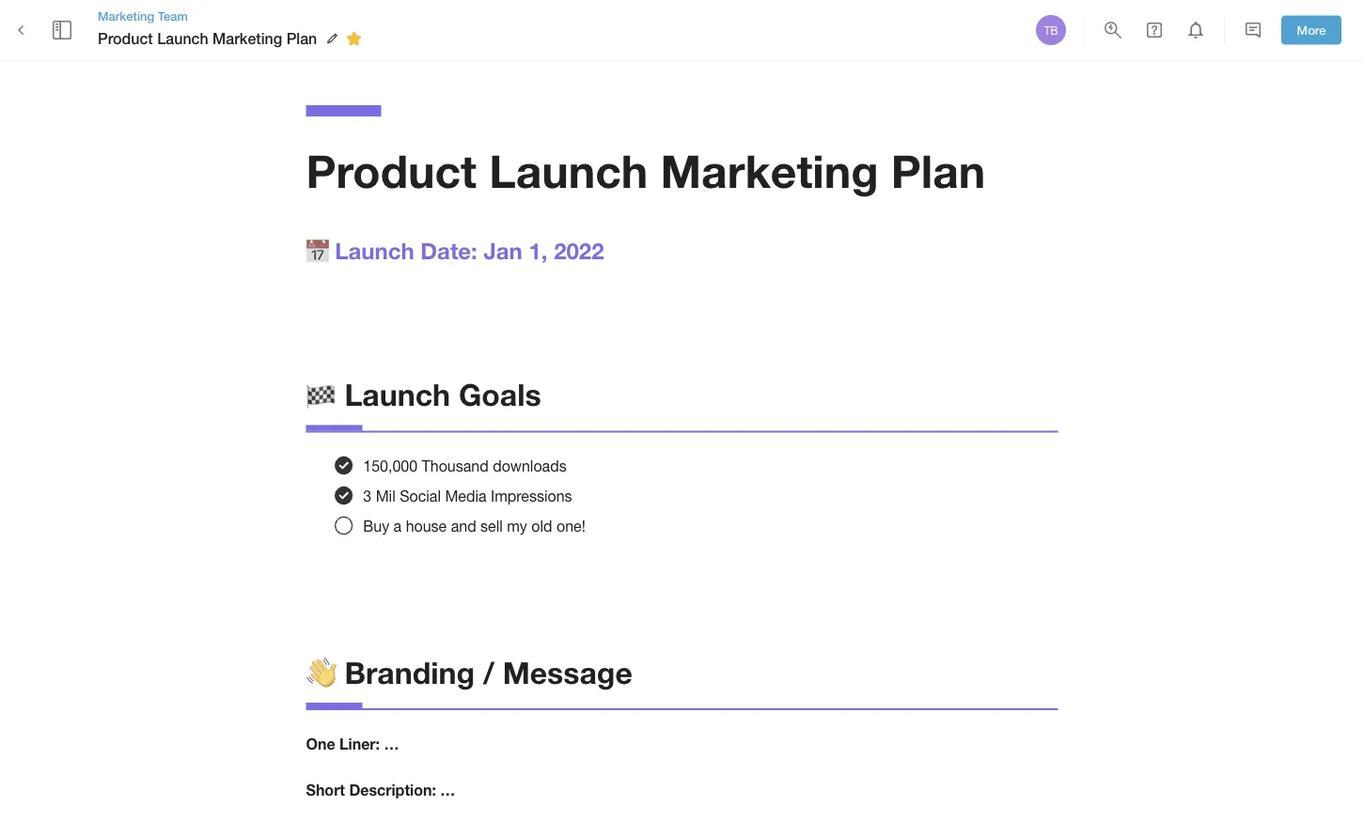 Task type: vqa. For each thing, say whether or not it's contained in the screenshot.
2022
yes



Task type: locate. For each thing, give the bounding box(es) containing it.
🏁 launch goals
[[306, 377, 541, 412]]

goals
[[459, 377, 541, 412]]

0 horizontal spatial …
[[384, 735, 399, 753]]

…
[[384, 735, 399, 753], [440, 782, 455, 799]]

product launch marketing plan
[[98, 30, 317, 47], [306, 143, 985, 197]]

launch up 150,000
[[344, 377, 450, 412]]

3 mil social media impressions
[[363, 487, 572, 505]]

plan
[[286, 30, 317, 47], [891, 143, 985, 197]]

0 vertical spatial …
[[384, 735, 399, 753]]

team
[[158, 8, 188, 23]]

launch
[[157, 30, 208, 47], [489, 143, 648, 197], [335, 237, 414, 263], [344, 377, 450, 412]]

house
[[406, 517, 447, 535]]

a
[[394, 517, 402, 535]]

social
[[400, 487, 441, 505]]

… for one liner: …
[[384, 735, 399, 753]]

1 vertical spatial product
[[306, 143, 477, 197]]

0 vertical spatial product
[[98, 30, 153, 47]]

my
[[507, 517, 527, 535]]

message
[[503, 655, 632, 690]]

marketing team
[[98, 8, 188, 23]]

2 horizontal spatial marketing
[[660, 143, 878, 197]]

marketing
[[98, 8, 154, 23], [213, 30, 282, 47], [660, 143, 878, 197]]

1 horizontal spatial marketing
[[213, 30, 282, 47]]

1 horizontal spatial plan
[[891, 143, 985, 197]]

150,000
[[363, 457, 418, 475]]

0 horizontal spatial plan
[[286, 30, 317, 47]]

more button
[[1281, 16, 1342, 45]]

2 vertical spatial marketing
[[660, 143, 878, 197]]

150,000 thousand downloads
[[363, 457, 567, 475]]

launch right 📅
[[335, 237, 414, 263]]

📅 launch date: jan 1, 2022
[[306, 237, 604, 263]]

0 vertical spatial marketing
[[98, 8, 154, 23]]

📅
[[306, 237, 329, 263]]

downloads
[[493, 457, 567, 475]]

old
[[531, 517, 552, 535]]

… right the liner:
[[384, 735, 399, 753]]

product
[[98, 30, 153, 47], [306, 143, 477, 197]]

1 vertical spatial …
[[440, 782, 455, 799]]

jan
[[484, 237, 523, 263]]

1 horizontal spatial product
[[306, 143, 477, 197]]

tb button
[[1033, 12, 1069, 48]]

1 vertical spatial plan
[[891, 143, 985, 197]]

0 vertical spatial plan
[[286, 30, 317, 47]]

branding
[[344, 655, 475, 690]]

1 horizontal spatial …
[[440, 782, 455, 799]]

… right description:
[[440, 782, 455, 799]]

0 horizontal spatial marketing
[[98, 8, 154, 23]]



Task type: describe. For each thing, give the bounding box(es) containing it.
0 horizontal spatial product
[[98, 30, 153, 47]]

1 vertical spatial product launch marketing plan
[[306, 143, 985, 197]]

marketing team link
[[98, 7, 368, 25]]

/
[[483, 655, 494, 690]]

remove favorite image
[[342, 27, 365, 50]]

2022
[[554, 237, 604, 263]]

date:
[[421, 237, 477, 263]]

launch down team on the left of page
[[157, 30, 208, 47]]

one liner: …
[[306, 735, 399, 753]]

one!
[[557, 517, 585, 535]]

media
[[445, 487, 487, 505]]

liner:
[[339, 735, 380, 753]]

… for short description: …
[[440, 782, 455, 799]]

1 vertical spatial marketing
[[213, 30, 282, 47]]

3
[[363, 487, 372, 505]]

tb
[[1044, 24, 1058, 37]]

1,
[[529, 237, 548, 263]]

👋 branding / message
[[306, 655, 632, 690]]

one
[[306, 735, 335, 753]]

👋
[[306, 655, 336, 690]]

sell
[[480, 517, 503, 535]]

launch up 2022
[[489, 143, 648, 197]]

short
[[306, 782, 345, 799]]

buy a house and sell my old one!
[[363, 517, 585, 535]]

🏁
[[306, 377, 336, 412]]

buy
[[363, 517, 389, 535]]

short description: …
[[306, 782, 455, 799]]

more
[[1297, 23, 1326, 37]]

description:
[[349, 782, 436, 799]]

impressions
[[491, 487, 572, 505]]

0 vertical spatial product launch marketing plan
[[98, 30, 317, 47]]

thousand
[[422, 457, 489, 475]]

and
[[451, 517, 476, 535]]

mil
[[376, 487, 395, 505]]



